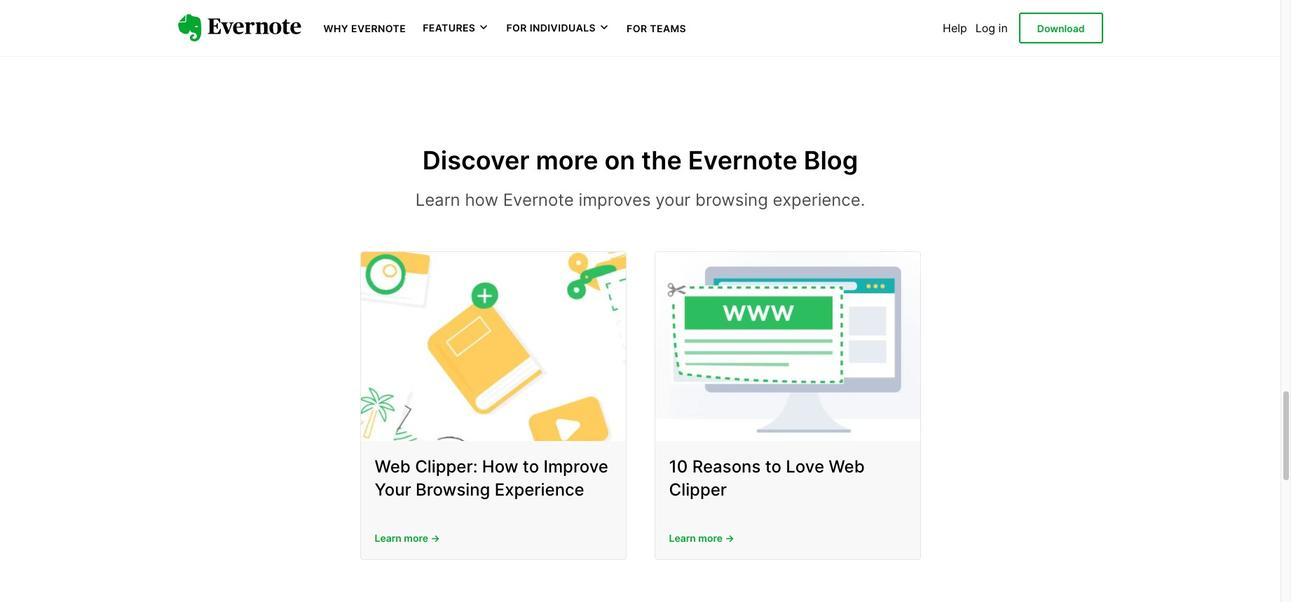 Task type: locate. For each thing, give the bounding box(es) containing it.
to left love
[[765, 457, 782, 477]]

2 horizontal spatial learn
[[669, 533, 696, 545]]

1 learn more → from the left
[[375, 533, 440, 545]]

web clip integration with evernote home image
[[178, 0, 739, 55]]

web
[[375, 457, 411, 477], [829, 457, 865, 477]]

evernote right why
[[351, 22, 406, 34]]

→ for clipper
[[725, 533, 735, 545]]

10
[[669, 457, 688, 477]]

for inside button
[[506, 22, 527, 34]]

1 horizontal spatial →
[[725, 533, 735, 545]]

log
[[976, 21, 996, 35]]

web inside web clipper: how to improve your browsing experience
[[375, 457, 411, 477]]

0 horizontal spatial →
[[431, 533, 440, 545]]

0 horizontal spatial learn more →
[[375, 533, 440, 545]]

→ for your
[[431, 533, 440, 545]]

more for web clipper: how to improve your browsing experience
[[404, 533, 428, 545]]

why
[[324, 22, 349, 34]]

more down clipper
[[699, 533, 723, 545]]

2 web from the left
[[829, 457, 865, 477]]

1 web from the left
[[375, 457, 411, 477]]

→ down clipper
[[725, 533, 735, 545]]

2 horizontal spatial evernote
[[688, 145, 798, 176]]

learn more → down "your" on the bottom left
[[375, 533, 440, 545]]

to up experience
[[523, 457, 539, 477]]

2 → from the left
[[725, 533, 735, 545]]

improve
[[544, 457, 608, 477]]

for left individuals on the left
[[506, 22, 527, 34]]

features
[[423, 22, 476, 34]]

individuals
[[530, 22, 596, 34]]

more left on
[[536, 145, 598, 176]]

1 horizontal spatial more
[[536, 145, 598, 176]]

2 to from the left
[[765, 457, 782, 477]]

clipper:
[[415, 457, 478, 477]]

love
[[786, 457, 825, 477]]

for individuals
[[506, 22, 596, 34]]

2 horizontal spatial more
[[699, 533, 723, 545]]

evernote right how
[[503, 190, 574, 210]]

learn down "your" on the bottom left
[[375, 533, 402, 545]]

0 horizontal spatial to
[[523, 457, 539, 477]]

web inside 10 reasons to love web clipper
[[829, 457, 865, 477]]

learn more → down clipper
[[669, 533, 735, 545]]

how
[[465, 190, 498, 210]]

0 horizontal spatial for
[[506, 22, 527, 34]]

→
[[431, 533, 440, 545], [725, 533, 735, 545]]

learn more → for clipper
[[669, 533, 735, 545]]

blog image image
[[655, 252, 920, 442]]

blog
[[804, 145, 858, 176]]

to inside web clipper: how to improve your browsing experience
[[523, 457, 539, 477]]

learn down clipper
[[669, 533, 696, 545]]

10 reasons to love web clipper
[[669, 457, 865, 501]]

evernote up browsing
[[688, 145, 798, 176]]

for left teams
[[627, 22, 647, 34]]

2 vertical spatial evernote
[[503, 190, 574, 210]]

to
[[523, 457, 539, 477], [765, 457, 782, 477]]

download
[[1037, 22, 1085, 34]]

1 horizontal spatial learn more →
[[669, 533, 735, 545]]

more
[[536, 145, 598, 176], [404, 533, 428, 545], [699, 533, 723, 545]]

reasons
[[692, 457, 761, 477]]

1 vertical spatial evernote
[[688, 145, 798, 176]]

1 horizontal spatial for
[[627, 22, 647, 34]]

blog article image
[[361, 252, 626, 442]]

evernote logo image
[[178, 14, 301, 42]]

learn
[[415, 190, 460, 210], [375, 533, 402, 545], [669, 533, 696, 545]]

1 horizontal spatial to
[[765, 457, 782, 477]]

0 horizontal spatial evernote
[[351, 22, 406, 34]]

help
[[943, 21, 967, 35]]

learn left how
[[415, 190, 460, 210]]

0 horizontal spatial more
[[404, 533, 428, 545]]

0 vertical spatial evernote
[[351, 22, 406, 34]]

1 to from the left
[[523, 457, 539, 477]]

web right love
[[829, 457, 865, 477]]

1 → from the left
[[431, 533, 440, 545]]

more down "your" on the bottom left
[[404, 533, 428, 545]]

1 horizontal spatial evernote
[[503, 190, 574, 210]]

for teams link
[[627, 21, 686, 35]]

learn more →
[[375, 533, 440, 545], [669, 533, 735, 545]]

on
[[605, 145, 635, 176]]

→ down browsing
[[431, 533, 440, 545]]

1 horizontal spatial web
[[829, 457, 865, 477]]

browsing
[[416, 481, 490, 501]]

0 horizontal spatial web
[[375, 457, 411, 477]]

learn for 10 reasons to love web clipper
[[669, 533, 696, 545]]

web up "your" on the bottom left
[[375, 457, 411, 477]]

1 horizontal spatial learn
[[415, 190, 460, 210]]

for
[[506, 22, 527, 34], [627, 22, 647, 34]]

0 horizontal spatial learn
[[375, 533, 402, 545]]

2 learn more → from the left
[[669, 533, 735, 545]]

evernote
[[351, 22, 406, 34], [688, 145, 798, 176], [503, 190, 574, 210]]

discover more on the evernote blog
[[423, 145, 858, 176]]



Task type: vqa. For each thing, say whether or not it's contained in the screenshot.
Learn related to 10 Reasons to Love Web Clipper
yes



Task type: describe. For each thing, give the bounding box(es) containing it.
experience
[[495, 481, 585, 501]]

for individuals button
[[506, 21, 610, 35]]

teams
[[650, 22, 686, 34]]

log in
[[976, 21, 1008, 35]]

help link
[[943, 21, 967, 35]]

features button
[[423, 21, 490, 35]]

for for for teams
[[627, 22, 647, 34]]

clipper
[[669, 481, 727, 501]]

why evernote link
[[324, 21, 406, 35]]

your
[[375, 481, 411, 501]]

discover
[[423, 145, 530, 176]]

how
[[482, 457, 518, 477]]

learn for discover more on the evernote blog
[[415, 190, 460, 210]]

why evernote
[[324, 22, 406, 34]]

experience.
[[773, 190, 865, 210]]

learn more → for your
[[375, 533, 440, 545]]

download link
[[1019, 12, 1103, 44]]

the
[[642, 145, 682, 176]]

log in link
[[976, 21, 1008, 35]]

to inside 10 reasons to love web clipper
[[765, 457, 782, 477]]

your
[[656, 190, 691, 210]]

in
[[999, 21, 1008, 35]]

improves
[[579, 190, 651, 210]]

learn how evernote improves your browsing experience.
[[415, 190, 865, 210]]

web clipper: how to improve your browsing experience
[[375, 457, 608, 501]]

for teams
[[627, 22, 686, 34]]

browsing
[[696, 190, 768, 210]]

for for for individuals
[[506, 22, 527, 34]]

learn for web clipper: how to improve your browsing experience
[[375, 533, 402, 545]]

more for 10 reasons to love web clipper
[[699, 533, 723, 545]]



